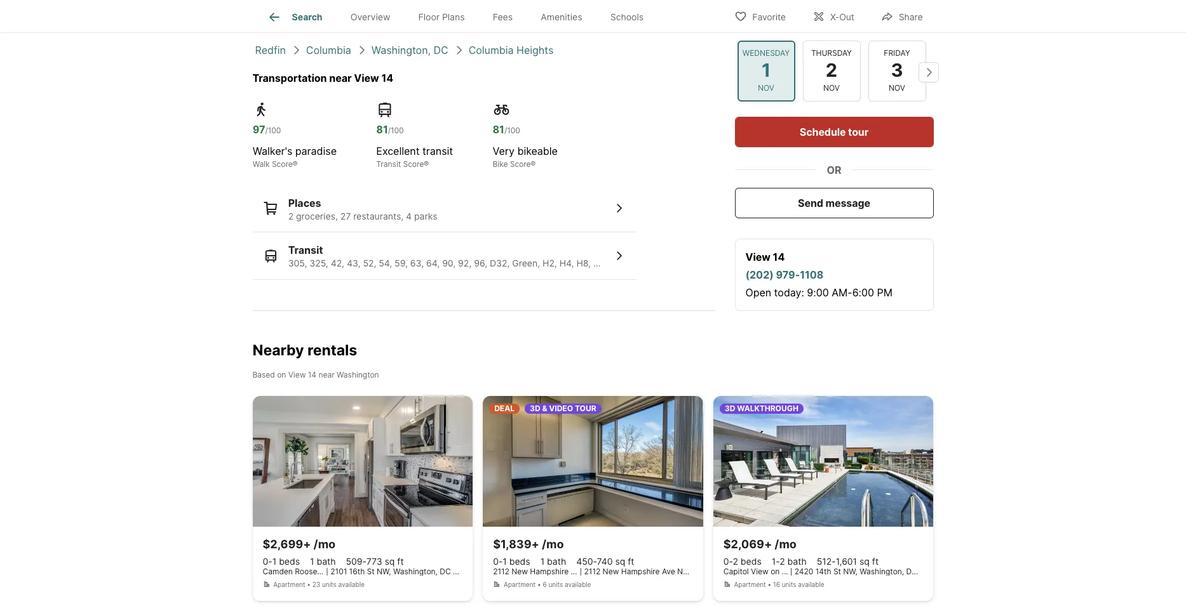Task type: describe. For each thing, give the bounding box(es) containing it.
columbia for columbia link
[[306, 44, 351, 56]]

$2,069+
[[723, 538, 772, 552]]

places
[[288, 197, 321, 209]]

h4,
[[560, 258, 574, 269]]

very bikeable bike score ®
[[493, 145, 558, 169]]

self
[[813, 7, 827, 16]]

units for $1,839+ /mo
[[549, 581, 563, 589]]

2420
[[795, 568, 813, 577]]

score for walker's
[[272, 159, 293, 169]]

thursday 2 nov
[[811, 49, 852, 93]]

am,
[[666, 258, 682, 269]]

/100 for excellent
[[388, 125, 404, 135]]

3d for 3d & video tour
[[530, 404, 540, 414]]

90,
[[442, 258, 456, 269]]

apartment for $2,069+
[[734, 581, 766, 589]]

apartment • 6 units available
[[504, 581, 591, 589]]

apartment • 23 units available
[[273, 581, 365, 589]]

x-out button
[[802, 3, 865, 29]]

favorite
[[752, 11, 786, 22]]

bath for $1,839+ /mo
[[547, 557, 566, 568]]

4
[[406, 211, 412, 221]]

plans
[[442, 12, 465, 22]]

green,
[[512, 258, 540, 269]]

bikeable
[[517, 145, 558, 157]]

® for paradise
[[293, 159, 298, 169]]

very
[[493, 145, 515, 157]]

sq for $2,699+ /mo
[[385, 557, 395, 568]]

1 hampshire from the left
[[530, 568, 569, 577]]

2 for 0-
[[733, 557, 738, 568]]

based
[[253, 371, 275, 380]]

1,601
[[836, 557, 857, 568]]

97 /100
[[253, 123, 281, 136]]

overview
[[351, 12, 390, 22]]

$2,699+
[[263, 538, 311, 552]]

3 20009 from the left
[[920, 568, 943, 577]]

amenities tab
[[527, 2, 596, 32]]

score for excellent
[[403, 159, 424, 169]]

self guided tour
[[813, 7, 872, 16]]

available for $2,699+ /mo
[[338, 581, 365, 589]]

apartments
[[600, 568, 642, 577]]

450-740 sq ft
[[576, 557, 634, 568]]

1 bath for $2,699+
[[310, 557, 336, 568]]

columbia heights
[[469, 44, 554, 56]]

deal
[[494, 404, 515, 414]]

send
[[798, 197, 823, 209]]

capitol
[[723, 568, 749, 577]]

based on view 14 near washington
[[253, 371, 379, 380]]

0-1 beds for $1,839+
[[493, 557, 530, 568]]

walkthrough
[[737, 404, 799, 414]]

0 vertical spatial near
[[329, 71, 352, 84]]

1 horizontal spatial on
[[771, 568, 780, 577]]

® for bikeable
[[531, 159, 536, 169]]

score for very
[[510, 159, 531, 169]]

paradise
[[295, 145, 337, 157]]

92,
[[458, 258, 472, 269]]

63,
[[410, 258, 424, 269]]

view inside view 14 (202) 979-1108 open today: 9:00 am-6:00 pm
[[746, 251, 771, 263]]

floor plans
[[418, 12, 465, 22]]

| 2112 new hampshire ave nw, washington, dc 20009
[[580, 568, 777, 577]]

guided
[[829, 7, 855, 16]]

photo of 2112 new hampshire ave nw, washington, dc 20009 image
[[483, 397, 703, 527]]

2 20009 from the left
[[754, 568, 777, 577]]

1 new from the left
[[512, 568, 528, 577]]

&
[[542, 404, 547, 414]]

tab list containing search
[[253, 0, 668, 32]]

schedule tour
[[800, 125, 869, 138]]

$1,839+
[[493, 538, 539, 552]]

camden roosevelt | 2101 16th st nw, washington, dc 20009
[[263, 568, 477, 577]]

ft for $2,699+ /mo
[[397, 557, 404, 568]]

or
[[827, 164, 841, 176]]

1108
[[800, 268, 824, 281]]

w47,
[[625, 258, 646, 269]]

3 bath from the left
[[788, 557, 807, 568]]

• for $2,699+
[[307, 581, 311, 589]]

/mo for $2,699+ /mo
[[314, 538, 336, 552]]

96,
[[474, 258, 487, 269]]

2 14th from the left
[[816, 568, 831, 577]]

(202) 979-1108 link
[[746, 268, 824, 281]]

0- for $2,069+
[[723, 557, 733, 568]]

16th
[[349, 568, 365, 577]]

979-
[[776, 268, 800, 281]]

walk
[[253, 159, 270, 169]]

floor plans tab
[[404, 2, 479, 32]]

transportation near view 14
[[253, 71, 393, 84]]

columbia heights link
[[469, 44, 554, 56]]

1 down $2,699+ /mo
[[310, 557, 314, 568]]

0-1 beds for $2,699+
[[263, 557, 300, 568]]

rentals
[[307, 341, 357, 359]]

® for transit
[[424, 159, 429, 169]]

16
[[773, 581, 780, 589]]

washington, down '$2,069+'
[[694, 568, 738, 577]]

am-
[[832, 286, 852, 299]]

around
[[253, 5, 305, 23]]

nearby
[[253, 341, 304, 359]]

excellent transit transit score ®
[[376, 145, 453, 169]]

509-773 sq ft
[[346, 557, 404, 568]]

1 14th from the left
[[782, 568, 798, 577]]

450-
[[576, 557, 597, 568]]

1 | from the left
[[326, 568, 328, 577]]

places 2 groceries, 27 restaurants, 4 parks
[[288, 197, 438, 221]]

excellent
[[376, 145, 420, 157]]

0- for $2,699+
[[263, 557, 272, 568]]

| for $1,839+
[[580, 568, 582, 577]]

1-
[[772, 557, 780, 568]]

27
[[340, 211, 351, 221]]

photo of 2101 16th st nw, washington, dc 20009 image
[[253, 397, 473, 527]]

groceries,
[[296, 211, 338, 221]]

773
[[366, 557, 382, 568]]

6:00
[[852, 286, 874, 299]]

2 for places
[[288, 211, 294, 221]]

1 inside wednesday 1 nov
[[762, 59, 771, 82]]

open
[[746, 286, 771, 299]]

nov for 1
[[758, 83, 774, 93]]

3 nw, from the left
[[843, 568, 858, 577]]

s2,
[[593, 258, 607, 269]]

units for $2,699+ /mo
[[322, 581, 337, 589]]

parks
[[414, 211, 438, 221]]

2 nw, from the left
[[677, 568, 692, 577]]

ft for $1,839+ /mo
[[628, 557, 634, 568]]

h8,
[[577, 258, 591, 269]]

• for $2,069+
[[768, 581, 771, 589]]

14 up columbia link
[[348, 5, 365, 23]]

transportation
[[253, 71, 327, 84]]

1 down "$1,839+"
[[503, 557, 507, 568]]

/mo for $1,839+ /mo
[[542, 538, 564, 552]]

59,
[[395, 258, 408, 269]]

sq for $1,839+ /mo
[[615, 557, 625, 568]]

fees tab
[[479, 2, 527, 32]]

apartment • 16 units available
[[734, 581, 824, 589]]

81 for very
[[493, 123, 504, 136]]

325,
[[310, 258, 328, 269]]

tour
[[575, 404, 596, 414]]

favorite button
[[724, 3, 797, 29]]

9:00
[[807, 286, 829, 299]]

sq for $2,069+ /mo
[[860, 557, 870, 568]]

14 down nearby rentals
[[308, 371, 316, 380]]

yellow
[[685, 258, 712, 269]]

schools tab
[[596, 2, 658, 32]]

transit
[[423, 145, 453, 157]]

available for $2,069+ /mo
[[798, 581, 824, 589]]



Task type: vqa. For each thing, say whether or not it's contained in the screenshot.
10011
no



Task type: locate. For each thing, give the bounding box(es) containing it.
2 columbia from the left
[[469, 44, 514, 56]]

509-
[[346, 557, 366, 568]]

wednesday 1 nov
[[743, 49, 790, 93]]

near down rentals
[[319, 371, 335, 380]]

2 horizontal spatial |
[[790, 568, 792, 577]]

2 down '$2,069+'
[[733, 557, 738, 568]]

x-out
[[830, 11, 854, 22]]

0 horizontal spatial bath
[[317, 557, 336, 568]]

0 horizontal spatial apartment
[[273, 581, 305, 589]]

0 horizontal spatial 14th
[[782, 568, 798, 577]]

® inside very bikeable bike score ®
[[531, 159, 536, 169]]

81 for excellent
[[376, 123, 388, 136]]

1 horizontal spatial 3d
[[725, 404, 735, 414]]

2 horizontal spatial bath
[[788, 557, 807, 568]]

sq right 773
[[385, 557, 395, 568]]

2 horizontal spatial units
[[782, 581, 796, 589]]

pm
[[877, 286, 893, 299]]

$1,839+ /mo
[[493, 538, 564, 552]]

bath
[[317, 557, 336, 568], [547, 557, 566, 568], [788, 557, 807, 568]]

81 /100 up excellent
[[376, 123, 404, 136]]

0 vertical spatial transit
[[376, 159, 401, 169]]

on
[[277, 371, 286, 380], [771, 568, 780, 577]]

transit inside excellent transit transit score ®
[[376, 159, 401, 169]]

0 horizontal spatial 1 bath
[[310, 557, 336, 568]]

1 vertical spatial transit
[[288, 244, 323, 257]]

20009
[[453, 568, 477, 577], [754, 568, 777, 577], [920, 568, 943, 577]]

units right 16
[[782, 581, 796, 589]]

3d walkthrough
[[725, 404, 799, 414]]

3 beds from the left
[[741, 557, 762, 568]]

1 units from the left
[[322, 581, 337, 589]]

apartment left 6
[[504, 581, 536, 589]]

1 horizontal spatial 81
[[493, 123, 504, 136]]

• for $1,839+
[[537, 581, 541, 589]]

units right 23
[[322, 581, 337, 589]]

0- down '$2,069+'
[[723, 557, 733, 568]]

apartment down capitol view on 14th
[[734, 581, 766, 589]]

14
[[348, 5, 365, 23], [381, 71, 393, 84], [773, 251, 785, 263], [308, 371, 316, 380]]

0 horizontal spatial available
[[338, 581, 365, 589]]

0- down the $2,699+ on the bottom of the page
[[263, 557, 272, 568]]

1 horizontal spatial bath
[[547, 557, 566, 568]]

walker's
[[253, 145, 292, 157]]

1 nw, from the left
[[377, 568, 391, 577]]

81 /100 for very
[[493, 123, 520, 136]]

1 horizontal spatial /mo
[[542, 538, 564, 552]]

x-
[[830, 11, 839, 22]]

0 horizontal spatial new
[[512, 568, 528, 577]]

0 horizontal spatial sq
[[385, 557, 395, 568]]

2 horizontal spatial /mo
[[775, 538, 797, 552]]

columbia link
[[306, 44, 351, 56]]

nearby rentals
[[253, 341, 357, 359]]

available
[[338, 581, 365, 589], [565, 581, 591, 589], [798, 581, 824, 589]]

1 st from the left
[[367, 568, 375, 577]]

capitol view on 14th
[[723, 568, 798, 577]]

3 score from the left
[[510, 159, 531, 169]]

1 available from the left
[[338, 581, 365, 589]]

view up columbia link
[[309, 5, 345, 23]]

ft right '740'
[[628, 557, 634, 568]]

1 beds from the left
[[279, 557, 300, 568]]

0 horizontal spatial beds
[[279, 557, 300, 568]]

1 nov from the left
[[758, 83, 774, 93]]

0- down "$1,839+"
[[493, 557, 503, 568]]

2 • from the left
[[537, 581, 541, 589]]

/mo up roosevelt
[[314, 538, 336, 552]]

3 0- from the left
[[723, 557, 733, 568]]

1 columbia from the left
[[306, 44, 351, 56]]

hampshire
[[530, 568, 569, 577], [621, 568, 660, 577]]

columbia up transportation near view 14
[[306, 44, 351, 56]]

nov inside thursday 2 nov
[[823, 83, 840, 93]]

available down 2420
[[798, 581, 824, 589]]

0 horizontal spatial ®
[[293, 159, 298, 169]]

1 horizontal spatial columbia
[[469, 44, 514, 56]]

transit
[[376, 159, 401, 169], [288, 244, 323, 257]]

2 up apartment • 16 units available at the right of page
[[780, 557, 785, 568]]

2 units from the left
[[549, 581, 563, 589]]

® inside walker's paradise walk score ®
[[293, 159, 298, 169]]

1 /100 from the left
[[265, 125, 281, 135]]

sq right '740'
[[615, 557, 625, 568]]

512-1,601 sq ft
[[817, 557, 879, 568]]

video
[[549, 404, 573, 414]]

81 /100 up very
[[493, 123, 520, 136]]

0 horizontal spatial on
[[277, 371, 286, 380]]

message
[[826, 197, 870, 209]]

nov inside wednesday 1 nov
[[758, 83, 774, 93]]

® down transit at the left of the page
[[424, 159, 429, 169]]

beds down "$1,839+"
[[509, 557, 530, 568]]

next image
[[918, 62, 939, 82]]

1 bath for $1,839+
[[540, 557, 566, 568]]

1 /mo from the left
[[314, 538, 336, 552]]

2 bath from the left
[[547, 557, 566, 568]]

81
[[376, 123, 388, 136], [493, 123, 504, 136]]

0 horizontal spatial units
[[322, 581, 337, 589]]

® down "paradise"
[[293, 159, 298, 169]]

14th
[[782, 568, 798, 577], [816, 568, 831, 577]]

1 horizontal spatial 20009
[[754, 568, 777, 577]]

3d for 3d walkthrough
[[725, 404, 735, 414]]

1 horizontal spatial apartment
[[504, 581, 536, 589]]

/mo for $2,069+ /mo
[[775, 538, 797, 552]]

3 sq from the left
[[860, 557, 870, 568]]

1 horizontal spatial sq
[[615, 557, 625, 568]]

bath right '1-'
[[788, 557, 807, 568]]

ave
[[662, 568, 675, 577]]

new down "$1,839+"
[[512, 568, 528, 577]]

0 horizontal spatial 81 /100
[[376, 123, 404, 136]]

transit up 305,
[[288, 244, 323, 257]]

3 ® from the left
[[531, 159, 536, 169]]

out
[[839, 11, 854, 22]]

2
[[826, 59, 837, 82], [288, 211, 294, 221], [733, 557, 738, 568], [780, 557, 785, 568]]

2 nov from the left
[[823, 83, 840, 93]]

units for $2,069+ /mo
[[782, 581, 796, 589]]

2 for 1-
[[780, 557, 785, 568]]

2 for thursday
[[826, 59, 837, 82]]

1 ® from the left
[[293, 159, 298, 169]]

| 2420 14th st nw, washington, dc 20009
[[790, 568, 943, 577]]

available for $1,839+ /mo
[[565, 581, 591, 589]]

friday 3 nov
[[884, 49, 910, 93]]

view down washington, dc
[[354, 71, 379, 84]]

64,
[[426, 258, 440, 269]]

1 horizontal spatial transit
[[376, 159, 401, 169]]

washington,
[[372, 44, 431, 56], [393, 568, 438, 577], [694, 568, 738, 577], [860, 568, 904, 577]]

0 horizontal spatial 2112
[[493, 568, 509, 577]]

(202)
[[746, 268, 774, 281]]

view down nearby rentals
[[288, 371, 306, 380]]

near down columbia link
[[329, 71, 352, 84]]

on up 16
[[771, 568, 780, 577]]

0 vertical spatial tour
[[857, 7, 872, 16]]

3 units from the left
[[782, 581, 796, 589]]

score inside very bikeable bike score ®
[[510, 159, 531, 169]]

0 horizontal spatial 81
[[376, 123, 388, 136]]

2 | from the left
[[580, 568, 582, 577]]

• left 6
[[537, 581, 541, 589]]

sq
[[385, 557, 395, 568], [615, 557, 625, 568], [860, 557, 870, 568]]

beds for $1,839+
[[509, 557, 530, 568]]

| left 2101
[[326, 568, 328, 577]]

nw,
[[377, 568, 391, 577], [677, 568, 692, 577], [843, 568, 858, 577]]

units right 6
[[549, 581, 563, 589]]

apartment for $1,839+
[[504, 581, 536, 589]]

1 vertical spatial near
[[319, 371, 335, 380]]

roosevelt
[[295, 568, 330, 577]]

2 horizontal spatial apartment
[[734, 581, 766, 589]]

2 horizontal spatial beds
[[741, 557, 762, 568]]

0 horizontal spatial 20009
[[453, 568, 477, 577]]

0 horizontal spatial hampshire
[[530, 568, 569, 577]]

2 down places
[[288, 211, 294, 221]]

1 horizontal spatial st
[[833, 568, 841, 577]]

st right 16th
[[367, 568, 375, 577]]

2 beds from the left
[[509, 557, 530, 568]]

1 bath up apartment • 6 units available
[[540, 557, 566, 568]]

2 horizontal spatial /100
[[504, 125, 520, 135]]

® inside excellent transit transit score ®
[[424, 159, 429, 169]]

1 ft from the left
[[397, 557, 404, 568]]

2 horizontal spatial nov
[[889, 83, 905, 93]]

1 horizontal spatial /100
[[388, 125, 404, 135]]

beds down the $2,699+ on the bottom of the page
[[279, 557, 300, 568]]

1 horizontal spatial ft
[[628, 557, 634, 568]]

1 horizontal spatial 81 /100
[[493, 123, 520, 136]]

bath for $2,699+ /mo
[[317, 557, 336, 568]]

bath up apartment • 23 units available
[[317, 557, 336, 568]]

amenities
[[541, 12, 582, 22]]

washington, dc link
[[372, 44, 448, 56]]

1 horizontal spatial •
[[537, 581, 541, 589]]

740
[[597, 557, 613, 568]]

14 down washington, dc link
[[381, 71, 393, 84]]

3 ft from the left
[[872, 557, 879, 568]]

1 apartment from the left
[[273, 581, 305, 589]]

washington, right 1,601
[[860, 568, 904, 577]]

1 horizontal spatial 1 bath
[[540, 557, 566, 568]]

0 horizontal spatial |
[[326, 568, 328, 577]]

0 horizontal spatial /mo
[[314, 538, 336, 552]]

ft right 1,601
[[872, 557, 879, 568]]

2 81 from the left
[[493, 123, 504, 136]]

bath up apartment • 6 units available
[[547, 557, 566, 568]]

2 1 bath from the left
[[540, 557, 566, 568]]

1 horizontal spatial ®
[[424, 159, 429, 169]]

1 down the $2,699+ on the bottom of the page
[[272, 557, 276, 568]]

0 horizontal spatial /100
[[265, 125, 281, 135]]

washington, down floor
[[372, 44, 431, 56]]

• left 16
[[768, 581, 771, 589]]

on right the based
[[277, 371, 286, 380]]

/100 up walker's
[[265, 125, 281, 135]]

hampshire left ave
[[621, 568, 660, 577]]

14 up (202) 979-1108 link
[[773, 251, 785, 263]]

share
[[899, 11, 923, 22]]

ft right 773
[[397, 557, 404, 568]]

1 0-1 beds from the left
[[263, 557, 300, 568]]

/mo up 1-2 bath
[[775, 538, 797, 552]]

2 horizontal spatial ®
[[531, 159, 536, 169]]

0 horizontal spatial st
[[367, 568, 375, 577]]

| left '740'
[[580, 568, 582, 577]]

hampshire up apartment • 6 units available
[[530, 568, 569, 577]]

redfin link
[[255, 44, 286, 56]]

97
[[253, 123, 265, 136]]

2 apartment from the left
[[504, 581, 536, 589]]

305,
[[288, 258, 307, 269]]

0- for $1,839+
[[493, 557, 503, 568]]

1 horizontal spatial nw,
[[677, 568, 692, 577]]

2 2112 from the left
[[584, 568, 601, 577]]

columbia
[[306, 44, 351, 56], [469, 44, 514, 56]]

0 horizontal spatial transit
[[288, 244, 323, 257]]

3 available from the left
[[798, 581, 824, 589]]

sq right 1,601
[[860, 557, 870, 568]]

/100 up excellent
[[388, 125, 404, 135]]

new
[[512, 568, 528, 577], [603, 568, 619, 577]]

2112 new hampshire avenue apartments
[[493, 568, 642, 577]]

2 horizontal spatial ft
[[872, 557, 879, 568]]

81 /100 for excellent
[[376, 123, 404, 136]]

view left '1-'
[[751, 568, 769, 577]]

transit down excellent
[[376, 159, 401, 169]]

54,
[[379, 258, 392, 269]]

2 inside places 2 groceries, 27 restaurants, 4 parks
[[288, 211, 294, 221]]

score down excellent
[[403, 159, 424, 169]]

81 up excellent
[[376, 123, 388, 136]]

bike
[[493, 159, 508, 169]]

2 ® from the left
[[424, 159, 429, 169]]

2 horizontal spatial nw,
[[843, 568, 858, 577]]

nov down 3
[[889, 83, 905, 93]]

3 /mo from the left
[[775, 538, 797, 552]]

1 horizontal spatial score
[[403, 159, 424, 169]]

2 new from the left
[[603, 568, 619, 577]]

avenue
[[571, 568, 597, 577]]

2 st from the left
[[833, 568, 841, 577]]

1 20009 from the left
[[453, 568, 477, 577]]

2 /100 from the left
[[388, 125, 404, 135]]

23
[[312, 581, 320, 589]]

tour right out
[[857, 7, 872, 16]]

/100 for walker's
[[265, 125, 281, 135]]

apartment for $2,699+
[[273, 581, 305, 589]]

2 ft from the left
[[628, 557, 634, 568]]

tour inside button
[[848, 125, 869, 138]]

1 vertical spatial tour
[[848, 125, 869, 138]]

overview tab
[[337, 2, 404, 32]]

nov down thursday in the top of the page
[[823, 83, 840, 93]]

search link
[[267, 10, 323, 25]]

0 horizontal spatial nw,
[[377, 568, 391, 577]]

| for $2,069+
[[790, 568, 792, 577]]

2 horizontal spatial sq
[[860, 557, 870, 568]]

1 horizontal spatial hampshire
[[621, 568, 660, 577]]

1 1 bath from the left
[[310, 557, 336, 568]]

1 horizontal spatial 2112
[[584, 568, 601, 577]]

beds
[[279, 557, 300, 568], [509, 557, 530, 568], [741, 557, 762, 568]]

14th right 2420
[[816, 568, 831, 577]]

washington, right 773
[[393, 568, 438, 577]]

1 81 /100 from the left
[[376, 123, 404, 136]]

3 /100 from the left
[[504, 125, 520, 135]]

2 horizontal spatial 20009
[[920, 568, 943, 577]]

washington
[[337, 371, 379, 380]]

2 0- from the left
[[493, 557, 503, 568]]

view 14 (202) 979-1108 open today: 9:00 am-6:00 pm
[[746, 251, 893, 299]]

/100 for very
[[504, 125, 520, 135]]

1 2112 from the left
[[493, 568, 509, 577]]

self guided tour list box
[[735, 0, 934, 28]]

2 score from the left
[[403, 159, 424, 169]]

score down walker's
[[272, 159, 293, 169]]

columbia for columbia heights
[[469, 44, 514, 56]]

1 0- from the left
[[263, 557, 272, 568]]

1 horizontal spatial 0-1 beds
[[493, 557, 530, 568]]

view
[[309, 5, 345, 23], [354, 71, 379, 84], [746, 251, 771, 263], [288, 371, 306, 380], [751, 568, 769, 577]]

2 horizontal spatial available
[[798, 581, 824, 589]]

today:
[[774, 286, 804, 299]]

0 vertical spatial on
[[277, 371, 286, 380]]

0 horizontal spatial score
[[272, 159, 293, 169]]

52,
[[363, 258, 376, 269]]

tour
[[857, 7, 872, 16], [848, 125, 869, 138]]

2 3d from the left
[[725, 404, 735, 414]]

1 bath from the left
[[317, 557, 336, 568]]

1 down wednesday
[[762, 59, 771, 82]]

3 nov from the left
[[889, 83, 905, 93]]

nov inside friday 3 nov
[[889, 83, 905, 93]]

nov for 2
[[823, 83, 840, 93]]

0 horizontal spatial ft
[[397, 557, 404, 568]]

2 /mo from the left
[[542, 538, 564, 552]]

search
[[292, 12, 323, 22]]

beds down '$2,069+'
[[741, 557, 762, 568]]

tab list
[[253, 0, 668, 32]]

3d left walkthrough
[[725, 404, 735, 414]]

1 horizontal spatial 14th
[[816, 568, 831, 577]]

0 horizontal spatial 0-1 beds
[[263, 557, 300, 568]]

score inside walker's paradise walk score ®
[[272, 159, 293, 169]]

fees
[[493, 12, 513, 22]]

1 • from the left
[[307, 581, 311, 589]]

1 horizontal spatial new
[[603, 568, 619, 577]]

available down 16th
[[338, 581, 365, 589]]

14th up apartment • 16 units available at the right of page
[[782, 568, 798, 577]]

ft for $2,069+ /mo
[[872, 557, 879, 568]]

heights
[[517, 44, 554, 56]]

3d left &
[[530, 404, 540, 414]]

1 81 from the left
[[376, 123, 388, 136]]

1 horizontal spatial |
[[580, 568, 582, 577]]

2 available from the left
[[565, 581, 591, 589]]

nov down wednesday
[[758, 83, 774, 93]]

redfin
[[255, 44, 286, 56]]

nov for 3
[[889, 83, 905, 93]]

2 down thursday in the top of the page
[[826, 59, 837, 82]]

nw, right 16th
[[377, 568, 391, 577]]

0 horizontal spatial •
[[307, 581, 311, 589]]

1 horizontal spatial nov
[[823, 83, 840, 93]]

new right 450-
[[603, 568, 619, 577]]

2 inside thursday 2 nov
[[826, 59, 837, 82]]

0-1 beds down the $2,699+ on the bottom of the page
[[263, 557, 300, 568]]

/mo up '2112 new hampshire avenue apartments'
[[542, 538, 564, 552]]

0-1 beds down "$1,839+"
[[493, 557, 530, 568]]

nw, right ave
[[677, 568, 692, 577]]

| left 2420
[[790, 568, 792, 577]]

st
[[367, 568, 375, 577], [833, 568, 841, 577]]

tour right schedule at the top of page
[[848, 125, 869, 138]]

® down bikeable at the left of the page
[[531, 159, 536, 169]]

3 • from the left
[[768, 581, 771, 589]]

schedule
[[800, 125, 846, 138]]

0 horizontal spatial 3d
[[530, 404, 540, 414]]

apartment down camden
[[273, 581, 305, 589]]

14 inside view 14 (202) 979-1108 open today: 9:00 am-6:00 pm
[[773, 251, 785, 263]]

0 horizontal spatial columbia
[[306, 44, 351, 56]]

0 horizontal spatial nov
[[758, 83, 774, 93]]

transit inside transit 305, 325, 42, 43, 52, 54, 59, 63, 64, 90, 92, 96, d32, green, h2, h4, h8, s2, s9, w47, wp-am, yellow
[[288, 244, 323, 257]]

0-1 beds
[[263, 557, 300, 568], [493, 557, 530, 568]]

2 horizontal spatial score
[[510, 159, 531, 169]]

2 hampshire from the left
[[621, 568, 660, 577]]

1 3d from the left
[[530, 404, 540, 414]]

1 horizontal spatial 0-
[[493, 557, 503, 568]]

nov
[[758, 83, 774, 93], [823, 83, 840, 93], [889, 83, 905, 93]]

• left 23
[[307, 581, 311, 589]]

3 apartment from the left
[[734, 581, 766, 589]]

1 sq from the left
[[385, 557, 395, 568]]

1 horizontal spatial beds
[[509, 557, 530, 568]]

score inside excellent transit transit score ®
[[403, 159, 424, 169]]

2 horizontal spatial •
[[768, 581, 771, 589]]

/100 up very
[[504, 125, 520, 135]]

1 bath up apartment • 23 units available
[[310, 557, 336, 568]]

nw, right the 512-
[[843, 568, 858, 577]]

photo of 2420 14th st nw, washington, dc 20009 image
[[713, 397, 934, 527]]

1 score from the left
[[272, 159, 293, 169]]

2 horizontal spatial 0-
[[723, 557, 733, 568]]

2112
[[493, 568, 509, 577], [584, 568, 601, 577]]

beds for $2,699+
[[279, 557, 300, 568]]

0-
[[263, 557, 272, 568], [493, 557, 503, 568], [723, 557, 733, 568]]

81 up very
[[493, 123, 504, 136]]

3 | from the left
[[790, 568, 792, 577]]

beds for $2,069+
[[741, 557, 762, 568]]

view up (202)
[[746, 251, 771, 263]]

score right bike
[[510, 159, 531, 169]]

2 0-1 beds from the left
[[493, 557, 530, 568]]

st right 2420
[[833, 568, 841, 577]]

1 horizontal spatial available
[[565, 581, 591, 589]]

0 horizontal spatial 0-
[[263, 557, 272, 568]]

2 sq from the left
[[615, 557, 625, 568]]

tour inside list box
[[857, 7, 872, 16]]

1 down $1,839+ /mo
[[540, 557, 545, 568]]

friday
[[884, 49, 910, 58]]

2 81 /100 from the left
[[493, 123, 520, 136]]

1 horizontal spatial units
[[549, 581, 563, 589]]

columbia down fees tab
[[469, 44, 514, 56]]

1 vertical spatial on
[[771, 568, 780, 577]]

/100 inside 97 /100
[[265, 125, 281, 135]]

available down avenue
[[565, 581, 591, 589]]



